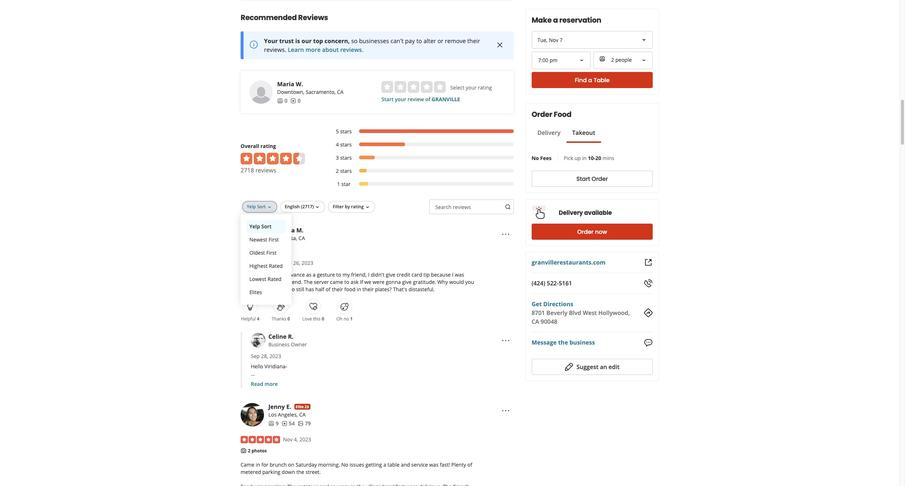 Task type: describe. For each thing, give the bounding box(es) containing it.
get
[[532, 300, 542, 308]]

i up would
[[452, 271, 454, 278]]

you inside i paid the check in advance as a gesture to my friend, i didn't give credit card tip because i was gonna do cash at the end. the server came to ask if we were gonna give gratitude. why would you ask that to a table who still has half of their food in their plates? that's distasteful.
[[465, 279, 474, 285]]

remove
[[445, 37, 466, 45]]

soon.
[[447, 385, 460, 392]]

star
[[341, 181, 351, 187]]

4.5 star rating image
[[241, 153, 305, 164]]

viridiana m. costa mesa, ca
[[268, 226, 305, 242]]

0 for 16 friends v2 image
[[276, 243, 279, 250]]

(4 reactions) element
[[257, 316, 259, 322]]

get directions link
[[532, 300, 573, 308]]

0 vertical spatial give
[[386, 271, 395, 278]]

close image
[[495, 41, 504, 49]]

0 horizontal spatial will
[[394, 385, 402, 392]]

in inside came in for brunch on saturday morning. no issues getting a table and service was fast! plenty of metered parking down the street.
[[256, 462, 260, 468]]

2 gonna from the left
[[386, 279, 401, 285]]

0 vertical spatial of
[[425, 96, 430, 103]]

cash
[[265, 279, 275, 285]]

16 friends v2 image
[[268, 244, 274, 250]]

check
[[264, 271, 278, 278]]

start order
[[576, 175, 608, 183]]

rated for lowest rated
[[268, 276, 281, 283]]

2 for 2 stars
[[336, 167, 339, 174]]

thanks 0
[[272, 316, 290, 322]]

mins
[[603, 155, 614, 162]]

newest first button
[[246, 233, 286, 246]]

hollywood
[[385, 378, 410, 385]]

(no rating) image
[[382, 81, 446, 93]]

paid
[[243, 271, 254, 278]]

half
[[315, 286, 324, 293]]

sort for yelp sort popup button on the left top of page
[[257, 204, 266, 210]]

table inside i paid the check in advance as a gesture to my friend, i didn't give credit card tip because i was gonna do cash at the end. the server came to ask if we were gonna give gratitude. why would you ask that to a table who still has half of their food in their plates? that's distasteful.
[[271, 286, 283, 293]]

on
[[288, 462, 294, 468]]

m.
[[296, 226, 304, 234]]

i up we
[[368, 271, 369, 278]]

get directions 8701 beverly blvd west hollywood, ca 90048
[[532, 300, 630, 326]]

jenny e. link
[[268, 403, 291, 411]]

yelp sort for yelp sort popup button on the left top of page
[[247, 204, 266, 210]]

love
[[302, 316, 312, 322]]

so businesses can't pay to alter or remove their reviews.
[[264, 37, 480, 54]]

522-
[[547, 279, 559, 287]]

Select a date text field
[[532, 31, 653, 49]]

reviews element for jenny e.
[[282, 420, 295, 427]]

still
[[296, 286, 304, 293]]

your inside we are sorry to hear about your experience at our west hollywood location. we will be reaching out directly since the servers actions is completely unacceptable to us. i will be messaging you soon.
[[316, 378, 327, 385]]

more for learn
[[305, 46, 321, 54]]

pick
[[564, 155, 573, 162]]

reviews element for maria w.
[[290, 97, 301, 104]]

2718
[[241, 166, 254, 174]]

hear
[[289, 378, 300, 385]]

who
[[285, 286, 295, 293]]

nov 4, 2023
[[283, 436, 311, 443]]

filter reviews by 5 stars rating element
[[328, 128, 514, 135]]

28,
[[261, 353, 268, 360]]

getting
[[366, 462, 382, 468]]

beverly
[[546, 309, 567, 317]]

the inside button
[[558, 339, 568, 347]]

more for read
[[265, 381, 278, 388]]

16 review v2 image
[[282, 421, 287, 427]]

24 info v2 image
[[249, 40, 258, 49]]

1 horizontal spatial will
[[442, 378, 450, 385]]

make
[[532, 15, 552, 25]]

filter reviews by 1 star rating element
[[328, 181, 514, 188]]

learn
[[288, 46, 304, 54]]

sort for yelp sort button
[[261, 223, 271, 230]]

(424)
[[532, 279, 545, 287]]

yelp sort for yelp sort button
[[249, 223, 271, 230]]

24 pencil v2 image
[[565, 363, 574, 371]]

a inside find a table link
[[588, 76, 592, 84]]

1 horizontal spatial their
[[363, 286, 374, 293]]

in right the check
[[279, 271, 284, 278]]

actions
[[292, 385, 309, 392]]

5 star rating image
[[241, 436, 280, 443]]

0 right thanks
[[287, 316, 290, 322]]

helpful
[[241, 316, 256, 322]]

granville
[[432, 96, 460, 103]]

order inside button
[[592, 175, 608, 183]]

24 phone v2 image
[[644, 279, 653, 288]]

4 star rating image
[[241, 260, 280, 267]]

metered
[[241, 469, 261, 476]]

can't
[[391, 37, 404, 45]]

lowest
[[249, 276, 266, 283]]

16 chevron down v2 image
[[364, 204, 370, 210]]

owner
[[291, 341, 307, 348]]

a right as
[[313, 271, 316, 278]]

photo of viridiana m. image
[[241, 227, 264, 250]]

to left my
[[336, 271, 341, 278]]

came
[[330, 279, 343, 285]]

1 horizontal spatial be
[[452, 378, 458, 385]]

is inside we are sorry to hear about your experience at our west hollywood location. we will be reaching out directly since the servers actions is completely unacceptable to us. i will be messaging you soon.
[[311, 385, 314, 392]]

the up who
[[283, 279, 291, 285]]

at inside i paid the check in advance as a gesture to my friend, i didn't give credit card tip because i was gonna do cash at the end. the server came to ask if we were gonna give gratitude. why would you ask that to a table who still has half of their food in their plates? that's distasteful.
[[277, 279, 281, 285]]

yelp for yelp sort popup button on the left top of page
[[247, 204, 256, 210]]

friend,
[[351, 271, 367, 278]]

jenny e.
[[268, 403, 291, 411]]

maria w. link
[[277, 80, 303, 88]]

edit
[[609, 363, 620, 371]]

5161
[[559, 279, 572, 287]]

1 vertical spatial ask
[[241, 286, 249, 293]]

filter reviews by 2 stars rating element
[[328, 167, 514, 175]]

2023 for viridiana m.
[[302, 260, 313, 266]]

your for start
[[395, 96, 406, 103]]

concern,
[[325, 37, 350, 45]]

recommended reviews
[[241, 12, 328, 23]]

oldest first button
[[246, 246, 286, 260]]

filter
[[333, 204, 344, 210]]

distasteful.
[[409, 286, 435, 293]]

for
[[261, 462, 268, 468]]

suggest an edit button
[[532, 359, 653, 375]]

down
[[282, 469, 295, 476]]

elite
[[296, 404, 304, 409]]

recommended reviews element
[[217, 0, 537, 486]]

sep for sep 28, 2023
[[251, 353, 260, 360]]

table inside came in for brunch on saturday morning. no issues getting a table and service was fast! plenty of metered parking down the street.
[[388, 462, 400, 468]]

servers
[[274, 385, 291, 392]]

reviews for 2718 reviews
[[256, 166, 276, 174]]

credit
[[397, 271, 410, 278]]

advance
[[285, 271, 305, 278]]

a inside came in for brunch on saturday morning. no issues getting a table and service was fast! plenty of metered parking down the street.
[[383, 462, 386, 468]]

our inside the info alert
[[302, 37, 312, 45]]

alter
[[424, 37, 436, 45]]

menu image for jenny e.
[[501, 406, 510, 415]]

start for start your review of granville
[[382, 96, 394, 103]]

24 external link v2 image
[[644, 258, 653, 267]]

unacceptable
[[343, 385, 375, 392]]

takeout
[[572, 129, 595, 137]]

granvillerestaurants.com
[[532, 259, 606, 267]]

order food
[[532, 109, 571, 120]]

pay
[[405, 37, 415, 45]]

hello
[[251, 363, 263, 370]]

2 for 2 photos
[[248, 448, 250, 454]]

1 vertical spatial give
[[402, 279, 412, 285]]

photos
[[252, 448, 267, 454]]

elites button
[[246, 286, 286, 299]]

sep for sep 26, 2023
[[283, 260, 292, 266]]

lowest rated button
[[246, 273, 286, 286]]

i inside we are sorry to hear about your experience at our west hollywood location. we will be reaching out directly since the servers actions is completely unacceptable to us. i will be messaging you soon.
[[391, 385, 392, 392]]

recommended
[[241, 12, 297, 23]]

rating for select your rating
[[478, 84, 492, 91]]

sacramento,
[[306, 88, 336, 95]]

if
[[360, 279, 363, 285]]

celine
[[268, 333, 286, 341]]

friends element for viridiana
[[268, 243, 279, 251]]

yelp for yelp sort button
[[249, 223, 260, 230]]

would
[[449, 279, 464, 285]]

first for oldest first
[[266, 249, 277, 256]]

at inside we are sorry to hear about your experience at our west hollywood location. we will be reaching out directly since the servers actions is completely unacceptable to us. i will be messaging you soon.
[[356, 378, 361, 385]]

of inside i paid the check in advance as a gesture to my friend, i didn't give credit card tip because i was gonna do cash at the end. the server came to ask if we were gonna give gratitude. why would you ask that to a table who still has half of their food in their plates? that's distasteful.
[[326, 286, 330, 293]]

(1 reaction) element
[[350, 316, 353, 322]]

2718 reviews
[[241, 166, 276, 174]]

5 stars
[[336, 128, 352, 135]]

stars for 3 stars
[[340, 154, 352, 161]]

out
[[481, 378, 489, 385]]

(0 reactions) element for thanks 0
[[287, 316, 290, 322]]

delivery for delivery
[[537, 129, 561, 137]]

order for food
[[532, 109, 552, 120]]

(424) 522-5161
[[532, 279, 572, 287]]

to up the servers
[[283, 378, 287, 385]]



Task type: vqa. For each thing, say whether or not it's contained in the screenshot.
Francisco,
no



Task type: locate. For each thing, give the bounding box(es) containing it.
1 vertical spatial about
[[301, 378, 315, 385]]

4 stars from the top
[[340, 167, 352, 174]]

0 vertical spatial 4
[[336, 141, 339, 148]]

first inside button
[[269, 236, 279, 243]]

our inside we are sorry to hear about your experience at our west hollywood location. we will be reaching out directly since the servers actions is completely unacceptable to us. i will be messaging you soon.
[[362, 378, 371, 385]]

gonna up that's
[[386, 279, 401, 285]]

rated up the check
[[269, 262, 283, 269]]

sep left "26," at bottom
[[283, 260, 292, 266]]

24 message v2 image
[[644, 338, 653, 347]]

ca for m.
[[299, 235, 305, 242]]

a
[[553, 15, 558, 25], [588, 76, 592, 84], [313, 271, 316, 278], [267, 286, 270, 293], [383, 462, 386, 468]]

since
[[251, 385, 263, 392]]

i left the paid
[[241, 271, 242, 278]]

rating up 4.5 star rating image
[[260, 143, 276, 149]]

0 vertical spatial rated
[[269, 262, 283, 269]]

1 vertical spatial start
[[576, 175, 590, 183]]

sorry
[[269, 378, 281, 385]]

start down the 'up'
[[576, 175, 590, 183]]

overall rating
[[241, 143, 276, 149]]

downtown,
[[277, 88, 304, 95]]

0 horizontal spatial is
[[295, 37, 300, 45]]

is inside the info alert
[[295, 37, 300, 45]]

16 chevron down v2 image for (2717)
[[314, 204, 320, 210]]

0 horizontal spatial 16 chevron down v2 image
[[266, 204, 272, 210]]

0 horizontal spatial their
[[332, 286, 343, 293]]

1 for 1 star
[[337, 181, 340, 187]]

2 menu image from the top
[[501, 336, 510, 345]]

this
[[313, 316, 321, 322]]

4 inside filter reviews by 4 stars rating element
[[336, 141, 339, 148]]

0 vertical spatial is
[[295, 37, 300, 45]]

in left for
[[256, 462, 260, 468]]

16 chevron down v2 image right the (2717)
[[314, 204, 320, 210]]

suggest
[[576, 363, 598, 371]]

menu image
[[501, 230, 510, 239], [501, 336, 510, 345], [501, 406, 510, 415]]

2 down 3
[[336, 167, 339, 174]]

yelp up yelp sort button
[[247, 204, 256, 210]]

0 horizontal spatial your
[[316, 378, 327, 385]]

1 vertical spatial rating
[[260, 143, 276, 149]]

2 horizontal spatial of
[[467, 462, 472, 468]]

1 vertical spatial no
[[341, 462, 348, 468]]

9
[[276, 420, 279, 427]]

0 vertical spatial first
[[269, 236, 279, 243]]

0 vertical spatial you
[[465, 279, 474, 285]]

1 right no
[[350, 316, 353, 322]]

stars inside 'element'
[[340, 154, 352, 161]]

stars right 3
[[340, 154, 352, 161]]

in right the 'up'
[[582, 155, 587, 162]]

business
[[570, 339, 595, 347]]

2023 right 4, in the bottom of the page
[[299, 436, 311, 443]]

ca down 8701
[[532, 318, 539, 326]]

0 vertical spatial our
[[302, 37, 312, 45]]

are
[[260, 378, 268, 385]]

west inside we are sorry to hear about your experience at our west hollywood location. we will be reaching out directly since the servers actions is completely unacceptable to us. i will be messaging you soon.
[[372, 378, 384, 385]]

1 vertical spatial 2023
[[269, 353, 281, 360]]

16 friends v2 image for jenny e.
[[268, 421, 274, 427]]

we
[[251, 378, 258, 385], [433, 378, 441, 385]]

friends element for maria
[[277, 97, 287, 104]]

0 horizontal spatial 1
[[289, 243, 292, 250]]

  text field
[[429, 200, 514, 214]]

friends element down "costa"
[[268, 243, 279, 251]]

delivery inside tab list
[[537, 129, 561, 137]]

0 vertical spatial 16 friends v2 image
[[277, 98, 283, 104]]

top
[[313, 37, 323, 45]]

delivery down order food
[[537, 129, 561, 137]]

0 horizontal spatial at
[[277, 279, 281, 285]]

1 horizontal spatial sep
[[283, 260, 292, 266]]

read more
[[251, 381, 278, 388]]

filter reviews by 4 stars rating element
[[328, 141, 514, 148]]

rating element
[[382, 81, 446, 93]]

their down we
[[363, 286, 374, 293]]

service
[[411, 462, 428, 468]]

yelp sort
[[247, 204, 266, 210], [249, 223, 271, 230]]

2 vertical spatial of
[[467, 462, 472, 468]]

photos element
[[298, 420, 311, 427]]

stars
[[340, 128, 352, 135], [340, 141, 352, 148], [340, 154, 352, 161], [340, 167, 352, 174]]

sort up 'newest first' button at the left
[[261, 223, 271, 230]]

1 horizontal spatial ask
[[351, 279, 359, 285]]

1 vertical spatial 1
[[289, 243, 292, 250]]

the right message
[[558, 339, 568, 347]]

2023 for jenny e.
[[299, 436, 311, 443]]

0 horizontal spatial be
[[403, 385, 409, 392]]

no left issues
[[341, 462, 348, 468]]

1 vertical spatial more
[[265, 381, 278, 388]]

sep 28, 2023
[[251, 353, 281, 360]]

ca down the m.
[[299, 235, 305, 242]]

1 (0 reactions) element from the left
[[287, 316, 290, 322]]

you inside we are sorry to hear about your experience at our west hollywood location. we will be reaching out directly since the servers actions is completely unacceptable to us. i will be messaging you soon.
[[437, 385, 446, 392]]

2 (0 reactions) element from the left
[[322, 316, 324, 322]]

find a table
[[575, 76, 610, 84]]

2023 right "26," at bottom
[[302, 260, 313, 266]]

yelp inside yelp sort popup button
[[247, 204, 256, 210]]

a down cash
[[267, 286, 270, 293]]

order left food
[[532, 109, 552, 120]]

stars for 2 stars
[[340, 167, 352, 174]]

0 horizontal spatial ask
[[241, 286, 249, 293]]

(0 reactions) element
[[287, 316, 290, 322], [322, 316, 324, 322]]

1 vertical spatial delivery
[[559, 209, 583, 217]]

(0 reactions) element right this
[[322, 316, 324, 322]]

1 horizontal spatial 4
[[336, 141, 339, 148]]

1 horizontal spatial of
[[425, 96, 430, 103]]

highest rated
[[249, 262, 283, 269]]

yelp sort button
[[246, 220, 286, 233]]

to
[[416, 37, 422, 45], [336, 271, 341, 278], [344, 279, 349, 285], [261, 286, 266, 293], [283, 378, 287, 385], [376, 385, 381, 392]]

1 vertical spatial rated
[[268, 276, 281, 283]]

start inside button
[[576, 175, 590, 183]]

reviews element containing 0
[[290, 97, 301, 104]]

of right plenty
[[467, 462, 472, 468]]

0 for 16 friends v2 icon corresponding to maria w.
[[284, 97, 287, 104]]

2 reviews. from the left
[[340, 46, 363, 54]]

1 vertical spatial 16 friends v2 image
[[268, 421, 274, 427]]

to inside so businesses can't pay to alter or remove their reviews.
[[416, 37, 422, 45]]

2 we from the left
[[433, 378, 441, 385]]

you right would
[[465, 279, 474, 285]]

table left and
[[388, 462, 400, 468]]

friends element down los
[[268, 420, 279, 427]]

about down concern,
[[322, 46, 339, 54]]

1 horizontal spatial at
[[356, 378, 361, 385]]

a right make
[[553, 15, 558, 25]]

because
[[431, 271, 451, 278]]

1 vertical spatial will
[[394, 385, 402, 392]]

your
[[466, 84, 477, 91], [395, 96, 406, 103], [316, 378, 327, 385]]

west inside get directions 8701 beverly blvd west hollywood, ca 90048
[[583, 309, 597, 317]]

0 horizontal spatial gonna
[[241, 279, 256, 285]]

reviews for search reviews
[[453, 204, 471, 211]]

read more button
[[251, 381, 278, 388]]

0 horizontal spatial of
[[326, 286, 330, 293]]

2 vertical spatial your
[[316, 378, 327, 385]]

stars down "5 stars" at the top of the page
[[340, 141, 352, 148]]

ca inside elite 23 los angeles, ca
[[299, 411, 306, 418]]

sort inside popup button
[[257, 204, 266, 210]]

0 vertical spatial sep
[[283, 260, 292, 266]]

0 horizontal spatial we
[[251, 378, 258, 385]]

first for newest first
[[269, 236, 279, 243]]

0 vertical spatial more
[[305, 46, 321, 54]]

reviews element down angeles,
[[282, 420, 295, 427]]

rating inside dropdown button
[[351, 204, 364, 210]]

was inside i paid the check in advance as a gesture to my friend, i didn't give credit card tip because i was gonna do cash at the end. the server came to ask if we were gonna give gratitude. why would you ask that to a table who still has half of their food in their plates? that's distasteful.
[[455, 271, 464, 278]]

photo of celine r. image
[[251, 333, 265, 348]]

1 horizontal spatial west
[[583, 309, 597, 317]]

start inside recommended reviews element
[[382, 96, 394, 103]]

2 vertical spatial 2023
[[299, 436, 311, 443]]

0 vertical spatial reviews
[[256, 166, 276, 174]]

delivery for delivery available
[[559, 209, 583, 217]]

english (2717)
[[285, 204, 314, 210]]

0 vertical spatial menu image
[[501, 230, 510, 239]]

reviews right the search at the left
[[453, 204, 471, 211]]

highest rated button
[[246, 260, 286, 273]]

costa
[[268, 235, 282, 242]]

west right the blvd
[[583, 309, 597, 317]]

None radio
[[421, 81, 433, 93], [434, 81, 446, 93], [421, 81, 433, 93], [434, 81, 446, 93]]

your trust is our top concern,
[[264, 37, 350, 45]]

0 vertical spatial about
[[322, 46, 339, 54]]

0 for 16 review v2 image
[[298, 97, 301, 104]]

find a table link
[[532, 72, 653, 88]]

at up unacceptable
[[356, 378, 361, 385]]

oldest
[[249, 249, 265, 256]]

3 menu image from the top
[[501, 406, 510, 415]]

1 vertical spatial sep
[[251, 353, 260, 360]]

2 stars from the top
[[340, 141, 352, 148]]

start left review
[[382, 96, 394, 103]]

reviews down 4.5 star rating image
[[256, 166, 276, 174]]

be down the hollywood
[[403, 385, 409, 392]]

yelp sort inside yelp sort popup button
[[247, 204, 266, 210]]

of inside came in for brunch on saturday morning. no issues getting a table and service was fast! plenty of metered parking down the street.
[[467, 462, 472, 468]]

yelp sort up yelp sort button
[[247, 204, 266, 210]]

about up actions
[[301, 378, 315, 385]]

to right pay
[[416, 37, 422, 45]]

trust
[[279, 37, 294, 45]]

you left the soon.
[[437, 385, 446, 392]]

1 vertical spatial our
[[362, 378, 371, 385]]

0 horizontal spatial rating
[[260, 143, 276, 149]]

16 friends v2 image left 16 review v2 image
[[277, 98, 283, 104]]

0 vertical spatial no
[[532, 155, 539, 162]]

ca for 23
[[299, 411, 306, 418]]

menu image for viridiana m.
[[501, 230, 510, 239]]

1 horizontal spatial your
[[395, 96, 406, 103]]

was left fast!
[[429, 462, 438, 468]]

came in for brunch on saturday morning. no issues getting a table and service was fast! plenty of metered parking down the street.
[[241, 462, 472, 476]]

fast!
[[440, 462, 450, 468]]

16 chevron down v2 image for sort
[[266, 204, 272, 210]]

ask left "if"
[[351, 279, 359, 285]]

reviews. down the your
[[264, 46, 286, 54]]

stars for 5 stars
[[340, 128, 352, 135]]

0 horizontal spatial start
[[382, 96, 394, 103]]

rated for highest rated
[[269, 262, 283, 269]]

26,
[[293, 260, 300, 266]]

None radio
[[382, 81, 393, 93], [395, 81, 406, 93], [408, 81, 420, 93], [382, 81, 393, 93], [395, 81, 406, 93], [408, 81, 420, 93]]

16 chevron down v2 image up yelp sort button
[[266, 204, 272, 210]]

read
[[251, 381, 263, 388]]

16 chevron down v2 image inside yelp sort popup button
[[266, 204, 272, 210]]

0 right this
[[322, 316, 324, 322]]

1 vertical spatial 2
[[248, 448, 250, 454]]

in down "if"
[[357, 286, 361, 293]]

0 left 16 review v2 image
[[284, 97, 287, 104]]

3 stars
[[336, 154, 352, 161]]

54
[[289, 420, 295, 427]]

reservation
[[559, 15, 601, 25]]

2 horizontal spatial 1
[[350, 316, 353, 322]]

0 vertical spatial 2
[[336, 167, 339, 174]]

(2717)
[[301, 204, 314, 210]]

0 vertical spatial friends element
[[277, 97, 287, 104]]

no inside came in for brunch on saturday morning. no issues getting a table and service was fast! plenty of metered parking down the street.
[[341, 462, 348, 468]]

None field
[[594, 52, 653, 69], [532, 52, 590, 68], [594, 52, 653, 69], [532, 52, 590, 68]]

0 inside reviews element
[[298, 97, 301, 104]]

16 chevron down v2 image inside english (2717) dropdown button
[[314, 204, 320, 210]]

16 friends v2 image for maria w.
[[277, 98, 283, 104]]

1 horizontal spatial about
[[322, 46, 339, 54]]

that's
[[393, 286, 407, 293]]

we up 'since'
[[251, 378, 258, 385]]

1 we from the left
[[251, 378, 258, 385]]

was inside came in for brunch on saturday morning. no issues getting a table and service was fast! plenty of metered parking down the street.
[[429, 462, 438, 468]]

ca inside viridiana m. costa mesa, ca
[[299, 235, 305, 242]]

(0 reactions) element right thanks
[[287, 316, 290, 322]]

24 directions v2 image
[[644, 309, 653, 317]]

no left fees
[[532, 155, 539, 162]]

2 horizontal spatial rating
[[478, 84, 492, 91]]

reviews. inside so businesses can't pay to alter or remove their reviews.
[[264, 46, 286, 54]]

0 horizontal spatial give
[[386, 271, 395, 278]]

order for now
[[577, 228, 593, 236]]

or
[[437, 37, 443, 45]]

english
[[285, 204, 300, 210]]

1 vertical spatial menu image
[[501, 336, 510, 345]]

1 horizontal spatial is
[[311, 385, 314, 392]]

16 photos v2 image
[[298, 421, 304, 427]]

2 vertical spatial menu image
[[501, 406, 510, 415]]

give left the credit
[[386, 271, 395, 278]]

16 review v2 image
[[290, 98, 296, 104]]

table down cash
[[271, 286, 283, 293]]

plates?
[[375, 286, 392, 293]]

hollywood,
[[598, 309, 630, 317]]

1 vertical spatial 4
[[257, 316, 259, 322]]

their right remove
[[467, 37, 480, 45]]

1 vertical spatial yelp sort
[[249, 223, 271, 230]]

issues
[[350, 462, 364, 468]]

0 horizontal spatial reviews
[[256, 166, 276, 174]]

0 vertical spatial ask
[[351, 279, 359, 285]]

1 16 chevron down v2 image from the left
[[266, 204, 272, 210]]

viridiana-
[[265, 363, 287, 370]]

1 vertical spatial table
[[388, 462, 400, 468]]

1 gonna from the left
[[241, 279, 256, 285]]

0 vertical spatial rating
[[478, 84, 492, 91]]

0 right 16 friends v2 image
[[276, 243, 279, 250]]

0 vertical spatial table
[[271, 286, 283, 293]]

reviews element
[[290, 97, 301, 104], [282, 420, 295, 427]]

a right getting
[[383, 462, 386, 468]]

their inside so businesses can't pay to alter or remove their reviews.
[[467, 37, 480, 45]]

1 vertical spatial yelp
[[249, 223, 260, 230]]

16 friends v2 image
[[277, 98, 283, 104], [268, 421, 274, 427]]

ca for w.
[[337, 88, 343, 95]]

their
[[467, 37, 480, 45], [332, 286, 343, 293], [363, 286, 374, 293]]

location.
[[412, 378, 432, 385]]

0 horizontal spatial reviews.
[[264, 46, 286, 54]]

no
[[344, 316, 349, 322]]

experience
[[329, 378, 355, 385]]

tip
[[423, 271, 430, 278]]

2 16 chevron down v2 image from the left
[[314, 204, 320, 210]]

west up the "us."
[[372, 378, 384, 385]]

2023 up viridiana-
[[269, 353, 281, 360]]

the inside came in for brunch on saturday morning. no issues getting a table and service was fast! plenty of metered parking down the street.
[[296, 469, 304, 476]]

1 vertical spatial was
[[429, 462, 438, 468]]

stars up star
[[340, 167, 352, 174]]

1 stars from the top
[[340, 128, 352, 135]]

of right review
[[425, 96, 430, 103]]

0 vertical spatial reviews element
[[290, 97, 301, 104]]

2 horizontal spatial their
[[467, 37, 480, 45]]

west
[[583, 309, 597, 317], [372, 378, 384, 385]]

friends element
[[277, 97, 287, 104], [268, 243, 279, 251], [268, 420, 279, 427]]

1 vertical spatial at
[[356, 378, 361, 385]]

to down my
[[344, 279, 349, 285]]

1 vertical spatial reviews
[[453, 204, 471, 211]]

0 vertical spatial start
[[382, 96, 394, 103]]

ca inside get directions 8701 beverly blvd west hollywood, ca 90048
[[532, 318, 539, 326]]

english (2717) button
[[280, 201, 325, 213]]

was up would
[[455, 271, 464, 278]]

jenny
[[268, 403, 285, 411]]

your right select
[[466, 84, 477, 91]]

will up the soon.
[[442, 378, 450, 385]]

3 stars from the top
[[340, 154, 352, 161]]

more inside dropdown button
[[265, 381, 278, 388]]

0 horizontal spatial about
[[301, 378, 315, 385]]

completely
[[316, 385, 342, 392]]

server
[[314, 279, 329, 285]]

the down are
[[264, 385, 272, 392]]

the down saturday at left bottom
[[296, 469, 304, 476]]

sort up yelp sort button
[[257, 204, 266, 210]]

ask left that
[[241, 286, 249, 293]]

do
[[257, 279, 263, 285]]

order down "20"
[[592, 175, 608, 183]]

photo of jenny e. image
[[241, 403, 264, 427]]

rated right do
[[268, 276, 281, 283]]

2 vertical spatial rating
[[351, 204, 364, 210]]

overall
[[241, 143, 259, 149]]

1 horizontal spatial was
[[455, 271, 464, 278]]

1 horizontal spatial rating
[[351, 204, 364, 210]]

find
[[575, 76, 587, 84]]

2 vertical spatial friends element
[[268, 420, 279, 427]]

business
[[268, 341, 290, 348]]

order left "now"
[[577, 228, 593, 236]]

1 vertical spatial order
[[592, 175, 608, 183]]

16 camera v2 image
[[241, 448, 246, 454]]

1 reviews. from the left
[[264, 46, 286, 54]]

0 horizontal spatial west
[[372, 378, 384, 385]]

2 vertical spatial 1
[[350, 316, 353, 322]]

info alert
[[241, 31, 514, 59]]

sep 26, 2023
[[283, 260, 313, 266]]

tab list
[[532, 128, 601, 143]]

1 horizontal spatial 16 friends v2 image
[[277, 98, 283, 104]]

1 down mesa,
[[289, 243, 292, 250]]

at right cash
[[277, 279, 281, 285]]

0 right 16 review v2 image
[[298, 97, 301, 104]]

photo of maria w. image
[[249, 80, 273, 104]]

tab list containing delivery
[[532, 128, 601, 143]]

table
[[594, 76, 610, 84]]

4,
[[294, 436, 298, 443]]

be up the soon.
[[452, 378, 458, 385]]

1 menu image from the top
[[501, 230, 510, 239]]

yelp inside yelp sort button
[[249, 223, 260, 230]]

to left the "us."
[[376, 385, 381, 392]]

2023
[[302, 260, 313, 266], [269, 353, 281, 360], [299, 436, 311, 443]]

about inside the info alert
[[322, 46, 339, 54]]

be
[[452, 378, 458, 385], [403, 385, 409, 392]]

an
[[600, 363, 607, 371]]

gonna down the paid
[[241, 279, 256, 285]]

(0 reactions) element for love this 0
[[322, 316, 324, 322]]

reviews element down the downtown,
[[290, 97, 301, 104]]

helpful 4
[[241, 316, 259, 322]]

0 horizontal spatial more
[[265, 381, 278, 388]]

you
[[465, 279, 474, 285], [437, 385, 446, 392]]

first inside button
[[266, 249, 277, 256]]

1 horizontal spatial 1
[[337, 181, 340, 187]]

1 horizontal spatial 2
[[336, 167, 339, 174]]

r.
[[288, 333, 294, 341]]

has
[[306, 286, 314, 293]]

0 horizontal spatial 4
[[257, 316, 259, 322]]

stars for 4 stars
[[340, 141, 352, 148]]

1 horizontal spatial we
[[433, 378, 441, 385]]

more inside the info alert
[[305, 46, 321, 54]]

23
[[305, 404, 309, 409]]

takeout tab panel
[[532, 143, 601, 146]]

  text field inside recommended reviews element
[[429, 200, 514, 214]]

1 vertical spatial sort
[[261, 223, 271, 230]]

is up learn
[[295, 37, 300, 45]]

90048
[[541, 318, 557, 326]]

first down 'newest first' button at the left
[[266, 249, 277, 256]]

to down do
[[261, 286, 266, 293]]

about inside we are sorry to hear about your experience at our west hollywood location. we will be reaching out directly since the servers actions is completely unacceptable to us. i will be messaging you soon.
[[301, 378, 315, 385]]

your up the completely
[[316, 378, 327, 385]]

0 horizontal spatial table
[[271, 286, 283, 293]]

friends element containing 9
[[268, 420, 279, 427]]

your for select
[[466, 84, 477, 91]]

3
[[336, 154, 339, 161]]

love this 0
[[302, 316, 324, 322]]

the up do
[[255, 271, 263, 278]]

start for start order
[[576, 175, 590, 183]]

1 horizontal spatial our
[[362, 378, 371, 385]]

16 chevron down v2 image
[[266, 204, 272, 210], [314, 204, 320, 210]]

yelp sort up newest in the left top of the page
[[249, 223, 271, 230]]

is right actions
[[311, 385, 314, 392]]

us.
[[383, 385, 390, 392]]

ca down elite 23 link
[[299, 411, 306, 418]]

ca right sacramento,
[[337, 88, 343, 95]]

1 horizontal spatial more
[[305, 46, 321, 54]]

sep left '28,'
[[251, 353, 260, 360]]

search image
[[505, 204, 511, 210]]

sort inside button
[[261, 223, 271, 230]]

yelp sort inside yelp sort button
[[249, 223, 271, 230]]

hello viridiana-
[[251, 363, 287, 370]]

elite 23 link
[[294, 404, 310, 410]]

1 horizontal spatial you
[[465, 279, 474, 285]]

delivery left available
[[559, 209, 583, 217]]

filter reviews by 3 stars rating element
[[328, 154, 514, 162]]

food
[[344, 286, 355, 293]]

give down the credit
[[402, 279, 412, 285]]

the inside we are sorry to hear about your experience at our west hollywood location. we will be reaching out directly since the servers actions is completely unacceptable to us. i will be messaging you soon.
[[264, 385, 272, 392]]

1 horizontal spatial no
[[532, 155, 539, 162]]

1 for 1
[[289, 243, 292, 250]]

review
[[408, 96, 424, 103]]

saturday
[[296, 462, 317, 468]]

ask
[[351, 279, 359, 285], [241, 286, 249, 293]]

ca inside maria w. downtown, sacramento, ca
[[337, 88, 343, 95]]

2
[[336, 167, 339, 174], [248, 448, 250, 454]]

0 horizontal spatial 2
[[248, 448, 250, 454]]

i right the "us."
[[391, 385, 392, 392]]

rating for filter by rating
[[351, 204, 364, 210]]

reviews element containing 54
[[282, 420, 295, 427]]

0 horizontal spatial no
[[341, 462, 348, 468]]



